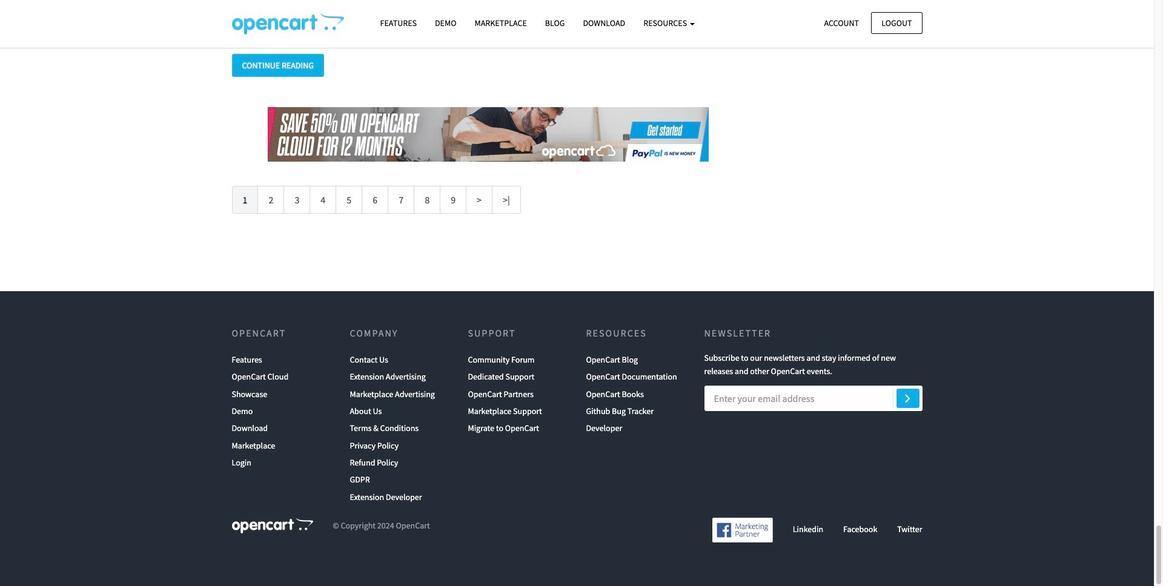 Task type: describe. For each thing, give the bounding box(es) containing it.
Enter your email address text field
[[705, 386, 923, 412]]



Task type: locate. For each thing, give the bounding box(es) containing it.
facebook marketing partner image
[[713, 518, 774, 543]]

opencart - blog image
[[232, 13, 344, 35]]

opencart image
[[232, 518, 313, 534]]

angle right image
[[906, 391, 911, 406]]



Task type: vqa. For each thing, say whether or not it's contained in the screenshot.
this
no



